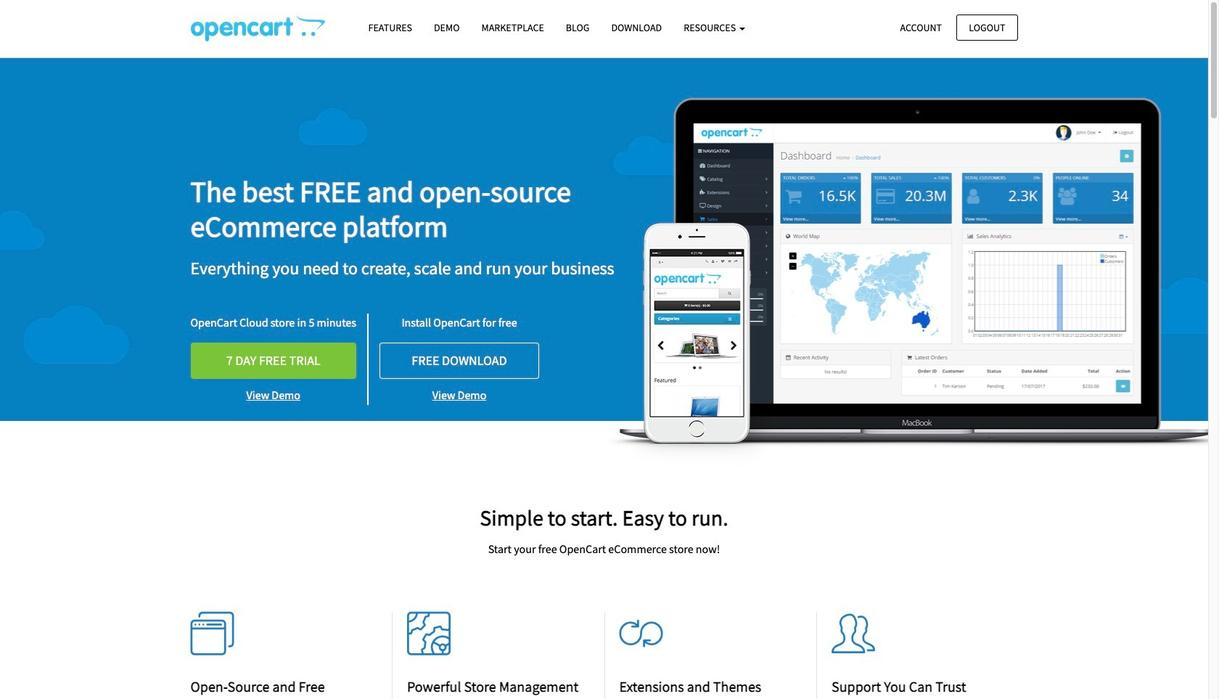 Task type: describe. For each thing, give the bounding box(es) containing it.
opencart - open source shopping cart solution image
[[191, 15, 325, 41]]



Task type: vqa. For each thing, say whether or not it's contained in the screenshot.
Resources
no



